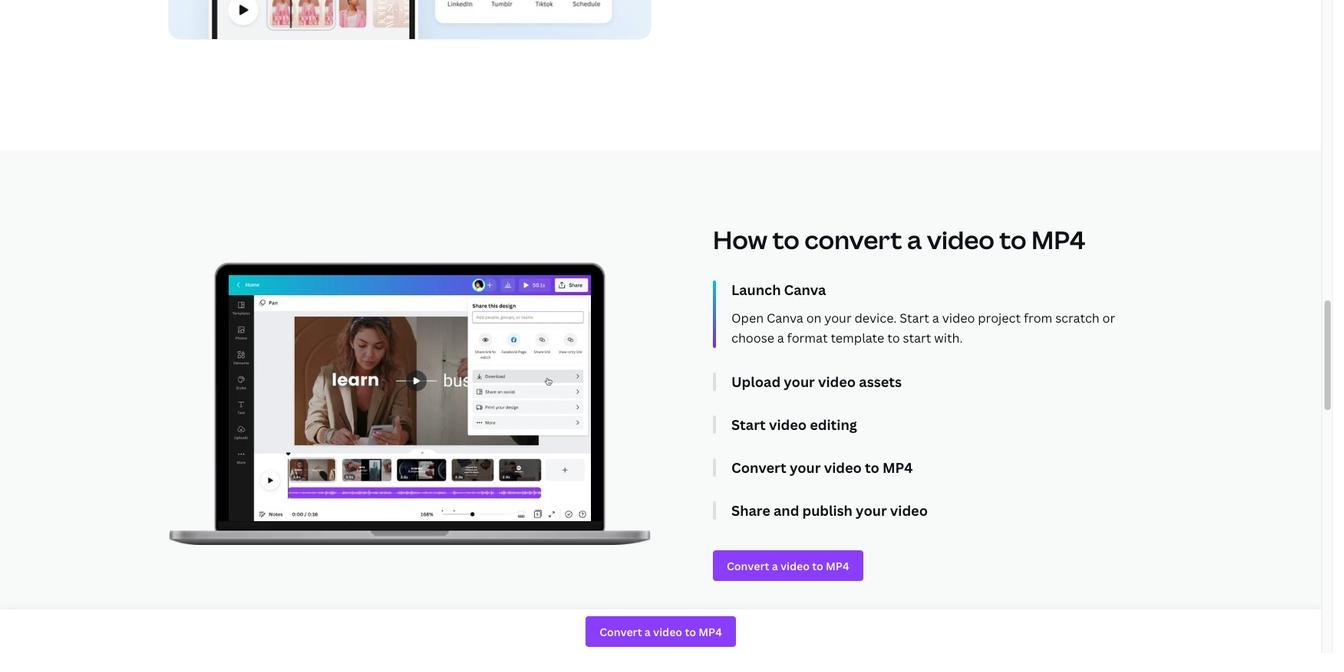Task type: locate. For each thing, give the bounding box(es) containing it.
0 vertical spatial start
[[900, 310, 929, 327]]

0 vertical spatial canva
[[784, 281, 826, 299]]

launch canva button
[[731, 281, 1154, 299]]

start
[[900, 310, 929, 327], [731, 416, 766, 434]]

launch
[[731, 281, 781, 299]]

on
[[806, 310, 822, 327]]

video up with.
[[942, 310, 975, 327]]

canva for launch
[[784, 281, 826, 299]]

canva up on
[[784, 281, 826, 299]]

1 vertical spatial a
[[932, 310, 939, 327]]

0 vertical spatial a
[[907, 223, 922, 256]]

video down editing
[[824, 459, 862, 477]]

canva left on
[[767, 310, 803, 327]]

how
[[713, 223, 768, 256]]

project
[[978, 310, 1021, 327]]

1 horizontal spatial mp4
[[1032, 223, 1085, 256]]

2 horizontal spatial a
[[932, 310, 939, 327]]

canva
[[784, 281, 826, 299], [767, 310, 803, 327]]

mp4
[[1032, 223, 1085, 256], [883, 459, 913, 477]]

start up start
[[900, 310, 929, 327]]

0 horizontal spatial start
[[731, 416, 766, 434]]

video
[[927, 223, 995, 256], [942, 310, 975, 327], [818, 373, 856, 391], [769, 416, 807, 434], [824, 459, 862, 477], [890, 502, 928, 520]]

video inside open canva on your device. start a video project from scratch or choose a format template to start with.
[[942, 310, 975, 327]]

a
[[907, 223, 922, 256], [932, 310, 939, 327], [777, 330, 784, 347]]

share and publish your video
[[731, 502, 928, 520]]

your
[[825, 310, 852, 327], [784, 373, 815, 391], [790, 459, 821, 477], [856, 502, 887, 520]]

a up launch canva dropdown button
[[907, 223, 922, 256]]

1 horizontal spatial start
[[900, 310, 929, 327]]

start video editing button
[[731, 416, 1154, 434]]

start video editing
[[731, 416, 857, 434]]

or
[[1103, 310, 1115, 327]]

open canva on your device. start a video project from scratch or choose a format template to start with.
[[731, 310, 1115, 347]]

1 vertical spatial start
[[731, 416, 766, 434]]

your right 'publish'
[[856, 502, 887, 520]]

a left format
[[777, 330, 784, 347]]

1 vertical spatial mp4
[[883, 459, 913, 477]]

canva inside open canva on your device. start a video project from scratch or choose a format template to start with.
[[767, 310, 803, 327]]

open
[[731, 310, 764, 327]]

format
[[787, 330, 828, 347]]

your right on
[[825, 310, 852, 327]]

to
[[773, 223, 800, 256], [1000, 223, 1027, 256], [887, 330, 900, 347], [865, 459, 880, 477]]

video down convert your video to mp4 dropdown button
[[890, 502, 928, 520]]

start down upload
[[731, 416, 766, 434]]

a up with.
[[932, 310, 939, 327]]

start
[[903, 330, 931, 347]]

convert
[[805, 223, 902, 256]]

0 horizontal spatial a
[[777, 330, 784, 347]]

convert
[[731, 459, 787, 477]]

1 vertical spatial canva
[[767, 310, 803, 327]]



Task type: describe. For each thing, give the bounding box(es) containing it.
choose
[[731, 330, 774, 347]]

upload your video assets button
[[731, 373, 1154, 391]]

your inside open canva on your device. start a video project from scratch or choose a format template to start with.
[[825, 310, 852, 327]]

with.
[[934, 330, 963, 347]]

your down start video editing
[[790, 459, 821, 477]]

to inside open canva on your device. start a video project from scratch or choose a format template to start with.
[[887, 330, 900, 347]]

0 horizontal spatial mp4
[[883, 459, 913, 477]]

upload
[[731, 373, 781, 391]]

2 vertical spatial a
[[777, 330, 784, 347]]

share
[[731, 502, 771, 520]]

0 vertical spatial mp4
[[1032, 223, 1085, 256]]

convert your video to mp4
[[731, 459, 913, 477]]

editing
[[810, 416, 857, 434]]

device.
[[855, 310, 897, 327]]

how to convert a video to mp4
[[713, 223, 1085, 256]]

from
[[1024, 310, 1053, 327]]

assets
[[859, 373, 902, 391]]

video up launch canva dropdown button
[[927, 223, 995, 256]]

video up editing
[[818, 373, 856, 391]]

upload your video assets
[[731, 373, 902, 391]]

convert your video to mp4 button
[[731, 459, 1154, 477]]

your up start video editing
[[784, 373, 815, 391]]

template
[[831, 330, 884, 347]]

publish
[[802, 502, 853, 520]]

start inside open canva on your device. start a video project from scratch or choose a format template to start with.
[[900, 310, 929, 327]]

and
[[774, 502, 799, 520]]

scratch
[[1056, 310, 1100, 327]]

video left editing
[[769, 416, 807, 434]]

launch canva
[[731, 281, 826, 299]]

how to convert a video to mp4 image
[[229, 275, 591, 522]]

share and publish your video button
[[731, 502, 1154, 520]]

canva for open
[[767, 310, 803, 327]]

1 horizontal spatial a
[[907, 223, 922, 256]]



Task type: vqa. For each thing, say whether or not it's contained in the screenshot.
bottommost Can't
no



